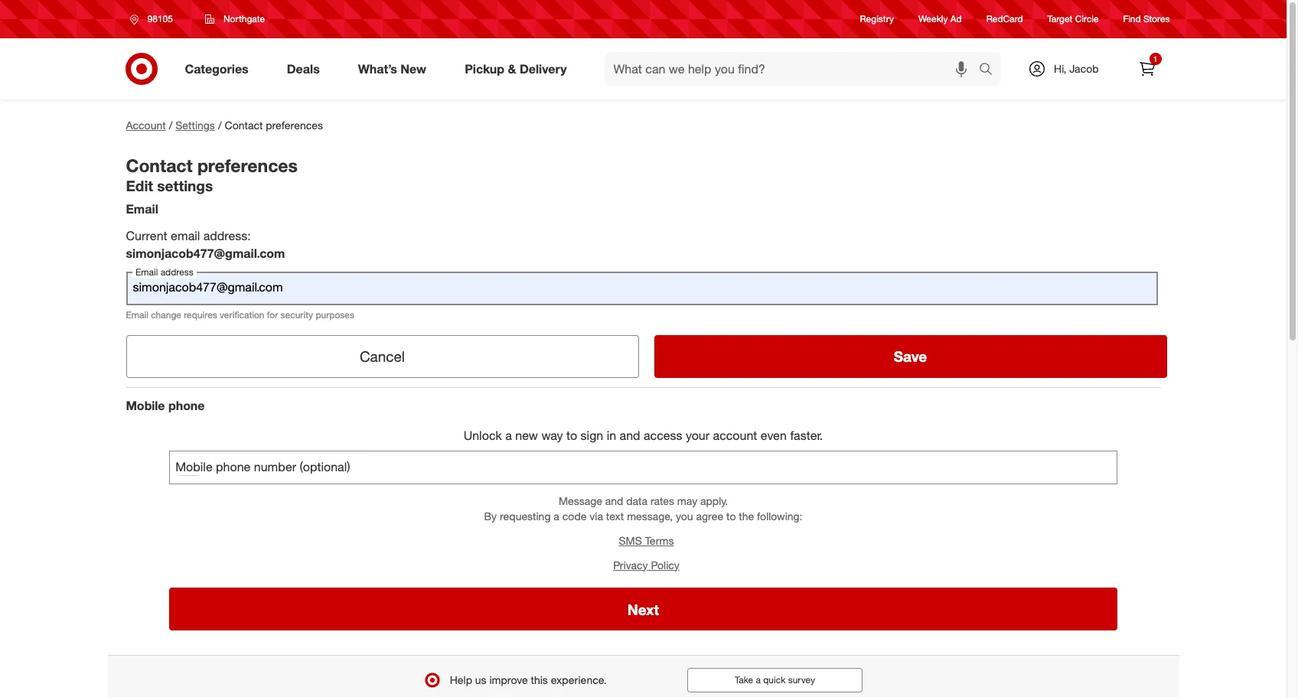 Task type: vqa. For each thing, say whether or not it's contained in the screenshot.
message
yes



Task type: locate. For each thing, give the bounding box(es) containing it.
weekly ad
[[918, 13, 962, 25]]

/
[[169, 119, 172, 132], [218, 119, 222, 132]]

contact up 'edit'
[[126, 155, 193, 176]]

find stores link
[[1123, 13, 1170, 26]]

1
[[1153, 54, 1157, 64]]

0 horizontal spatial /
[[169, 119, 172, 132]]

98105
[[147, 13, 173, 24]]

1 horizontal spatial /
[[218, 119, 222, 132]]

0 vertical spatial preferences
[[266, 119, 323, 132]]

circle
[[1075, 13, 1099, 25]]

1 horizontal spatial a
[[554, 509, 559, 522]]

contact right settings
[[225, 119, 263, 132]]

data
[[626, 494, 648, 507]]

what's new
[[358, 61, 426, 76]]

what's new link
[[345, 52, 446, 86]]

1 vertical spatial email
[[126, 309, 148, 321]]

0 vertical spatial contact
[[225, 119, 263, 132]]

sms terms link
[[619, 534, 674, 547]]

0 horizontal spatial to
[[566, 428, 577, 443]]

target circle link
[[1047, 13, 1099, 26]]

a left new
[[505, 428, 512, 443]]

None text field
[[126, 272, 1158, 305]]

a inside button
[[756, 675, 761, 686]]

2 horizontal spatial a
[[756, 675, 761, 686]]

1 vertical spatial to
[[726, 509, 736, 522]]

pickup & delivery link
[[452, 52, 586, 86]]

to left the
[[726, 509, 736, 522]]

delivery
[[520, 61, 567, 76]]

help
[[450, 674, 472, 687]]

what's
[[358, 61, 397, 76]]

purposes
[[316, 309, 354, 321]]

2 / from the left
[[218, 119, 222, 132]]

account link
[[126, 119, 166, 132]]

sign
[[581, 428, 603, 443]]

redcard
[[986, 13, 1023, 25]]

email down 'edit'
[[126, 202, 158, 217]]

contact
[[225, 119, 263, 132], [126, 155, 193, 176]]

find
[[1123, 13, 1141, 25]]

email left change
[[126, 309, 148, 321]]

0 vertical spatial a
[[505, 428, 512, 443]]

privacy
[[613, 558, 648, 571]]

1 vertical spatial and
[[605, 494, 623, 507]]

pickup & delivery
[[465, 61, 567, 76]]

1 horizontal spatial to
[[726, 509, 736, 522]]

take
[[735, 675, 753, 686]]

code
[[562, 509, 587, 522]]

sms terms
[[619, 534, 674, 547]]

email
[[126, 202, 158, 217], [126, 309, 148, 321]]

a right take
[[756, 675, 761, 686]]

a left code
[[554, 509, 559, 522]]

to inside message and data rates may apply. by requesting a code via text message, you agree to the following:
[[726, 509, 736, 522]]

1 horizontal spatial contact
[[225, 119, 263, 132]]

preferences inside 'contact preferences edit settings'
[[197, 155, 298, 176]]

address:
[[203, 228, 251, 244]]

you
[[676, 509, 693, 522]]

preferences down deals
[[266, 119, 323, 132]]

preferences
[[266, 119, 323, 132], [197, 155, 298, 176]]

a for unlock
[[505, 428, 512, 443]]

your
[[686, 428, 710, 443]]

to
[[566, 428, 577, 443], [726, 509, 736, 522]]

settings
[[157, 177, 213, 194]]

2 email from the top
[[126, 309, 148, 321]]

message and data rates may apply. by requesting a code via text message, you agree to the following:
[[484, 494, 803, 522]]

/ left settings 'link'
[[169, 119, 172, 132]]

weekly
[[918, 13, 948, 25]]

requires
[[184, 309, 217, 321]]

hi, jacob
[[1054, 62, 1099, 75]]

a inside message and data rates may apply. by requesting a code via text message, you agree to the following:
[[554, 509, 559, 522]]

a
[[505, 428, 512, 443], [554, 509, 559, 522], [756, 675, 761, 686]]

1 email from the top
[[126, 202, 158, 217]]

the
[[739, 509, 754, 522]]

terms
[[645, 534, 674, 547]]

for
[[267, 309, 278, 321]]

to right way
[[566, 428, 577, 443]]

and up the text
[[605, 494, 623, 507]]

0 vertical spatial to
[[566, 428, 577, 443]]

0 horizontal spatial contact
[[126, 155, 193, 176]]

categories
[[185, 61, 249, 76]]

search button
[[972, 52, 1009, 89]]

None telephone field
[[169, 450, 1118, 484]]

target
[[1047, 13, 1073, 25]]

security
[[281, 309, 313, 321]]

next button
[[169, 588, 1118, 631]]

0 vertical spatial email
[[126, 202, 158, 217]]

save
[[894, 348, 927, 365]]

new
[[401, 61, 426, 76]]

email
[[171, 228, 200, 244]]

contact preferences edit settings
[[126, 155, 298, 194]]

and
[[620, 428, 640, 443], [605, 494, 623, 507]]

1 vertical spatial contact
[[126, 155, 193, 176]]

policy
[[651, 558, 680, 571]]

1 vertical spatial preferences
[[197, 155, 298, 176]]

0 horizontal spatial a
[[505, 428, 512, 443]]

preferences down account / settings / contact preferences
[[197, 155, 298, 176]]

/ right settings 'link'
[[218, 119, 222, 132]]

search
[[972, 62, 1009, 78]]

unlock a new way to sign in and access your account even faster.
[[464, 428, 823, 443]]

settings
[[176, 119, 215, 132]]

2 vertical spatial a
[[756, 675, 761, 686]]

and right in
[[620, 428, 640, 443]]

stores
[[1143, 13, 1170, 25]]

1 vertical spatial a
[[554, 509, 559, 522]]

us
[[475, 674, 487, 687]]



Task type: describe. For each thing, give the bounding box(es) containing it.
cancel
[[360, 348, 405, 365]]

a for take
[[756, 675, 761, 686]]

contact inside 'contact preferences edit settings'
[[126, 155, 193, 176]]

access
[[644, 428, 682, 443]]

improve
[[489, 674, 528, 687]]

message,
[[627, 509, 673, 522]]

northgate button
[[195, 5, 275, 33]]

requesting
[[500, 509, 551, 522]]

verification
[[220, 309, 264, 321]]

ad
[[950, 13, 962, 25]]

settings link
[[176, 119, 215, 132]]

way
[[541, 428, 563, 443]]

email for email
[[126, 202, 158, 217]]

What can we help you find? suggestions appear below search field
[[604, 52, 983, 86]]

new
[[515, 428, 538, 443]]

take a quick survey
[[735, 675, 815, 686]]

registry
[[860, 13, 894, 25]]

categories link
[[172, 52, 268, 86]]

save button
[[654, 335, 1167, 378]]

mobile phone
[[126, 398, 205, 413]]

pickup
[[465, 61, 504, 76]]

current
[[126, 228, 167, 244]]

simonjacob477@gmail.com
[[126, 246, 285, 261]]

privacy policy
[[613, 558, 680, 571]]

help us improve this experience.
[[450, 674, 607, 687]]

sms
[[619, 534, 642, 547]]

via
[[590, 509, 603, 522]]

&
[[508, 61, 516, 76]]

northgate
[[223, 13, 265, 24]]

email change requires verification for security purposes
[[126, 309, 354, 321]]

apply.
[[700, 494, 728, 507]]

quick
[[763, 675, 786, 686]]

rates
[[651, 494, 674, 507]]

phone
[[168, 398, 205, 413]]

message
[[559, 494, 602, 507]]

privacy policy link
[[613, 558, 680, 571]]

hi,
[[1054, 62, 1066, 75]]

may
[[677, 494, 697, 507]]

deals
[[287, 61, 320, 76]]

following:
[[757, 509, 803, 522]]

and inside message and data rates may apply. by requesting a code via text message, you agree to the following:
[[605, 494, 623, 507]]

survey
[[788, 675, 815, 686]]

unlock
[[464, 428, 502, 443]]

edit
[[126, 177, 153, 194]]

take a quick survey button
[[687, 669, 863, 693]]

mobile
[[126, 398, 165, 413]]

redcard link
[[986, 13, 1023, 26]]

experience.
[[551, 674, 607, 687]]

in
[[607, 428, 616, 443]]

by
[[484, 509, 497, 522]]

cancel button
[[126, 335, 639, 378]]

98105 button
[[120, 5, 189, 33]]

this
[[531, 674, 548, 687]]

account
[[713, 428, 757, 443]]

text
[[606, 509, 624, 522]]

registry link
[[860, 13, 894, 26]]

1 link
[[1130, 52, 1164, 86]]

change
[[151, 309, 181, 321]]

faster.
[[790, 428, 823, 443]]

email for email change requires verification for security purposes
[[126, 309, 148, 321]]

account
[[126, 119, 166, 132]]

current email address: simonjacob477@gmail.com
[[126, 228, 285, 261]]

0 vertical spatial and
[[620, 428, 640, 443]]

1 / from the left
[[169, 119, 172, 132]]

us members only. image
[[178, 457, 200, 479]]

next
[[627, 601, 659, 618]]

deals link
[[274, 52, 339, 86]]

agree
[[696, 509, 723, 522]]

target circle
[[1047, 13, 1099, 25]]

weekly ad link
[[918, 13, 962, 26]]

even
[[761, 428, 787, 443]]



